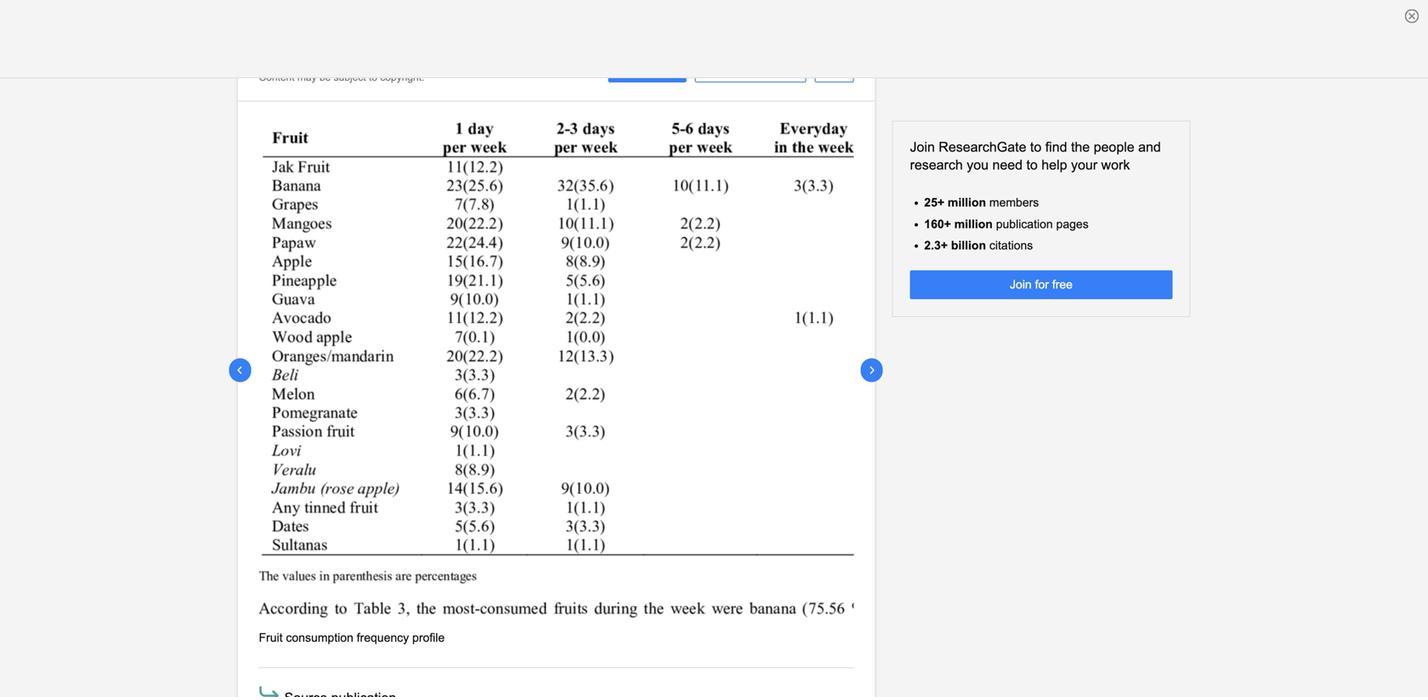 Task type: vqa. For each thing, say whether or not it's contained in the screenshot.
million to the top
yes



Task type: describe. For each thing, give the bounding box(es) containing it.
publication
[[997, 218, 1053, 231]]

may
[[298, 71, 317, 83]]

you
[[967, 157, 989, 172]]

content
[[259, 71, 295, 83]]

members
[[990, 196, 1040, 209]]

fruit consumption frequency profile image
[[259, 123, 854, 618]]

1 vertical spatial to
[[1031, 139, 1042, 155]]

1 vertical spatial million
[[955, 218, 993, 231]]

citations
[[990, 239, 1034, 252]]

researchgate
[[939, 139, 1027, 155]]

2.3+
[[925, 239, 948, 252]]

help
[[1042, 157, 1068, 172]]

pages
[[1057, 218, 1089, 231]]

work
[[1102, 157, 1131, 172]]

0 vertical spatial million
[[948, 196, 987, 209]]

join for join for free
[[1010, 278, 1032, 291]]

2 vertical spatial to
[[1027, 157, 1038, 172]]

find
[[1046, 139, 1068, 155]]

your
[[1072, 157, 1098, 172]]

fruit consumption frequency profile
[[259, 632, 445, 645]]

join for free
[[1010, 278, 1073, 291]]

copyright.
[[380, 71, 425, 83]]

subject
[[334, 71, 366, 83]]

be
[[320, 71, 331, 83]]



Task type: locate. For each thing, give the bounding box(es) containing it.
billion
[[952, 239, 987, 252]]

join left for at top right
[[1010, 278, 1032, 291]]

the
[[1072, 139, 1090, 155]]

frequency
[[357, 632, 409, 645]]

join inside join for free link
[[1010, 278, 1032, 291]]

people
[[1094, 139, 1135, 155]]

join up research
[[910, 139, 935, 155]]

0 vertical spatial to
[[369, 71, 378, 83]]

profile
[[412, 632, 445, 645]]

25+ million members 160+ million publication pages 2.3+ billion citations
[[925, 196, 1089, 252]]

free
[[1053, 278, 1073, 291]]

join for join researchgate to find the people and research you need to help your work
[[910, 139, 935, 155]]

1 horizontal spatial join
[[1010, 278, 1032, 291]]

fruit
[[259, 632, 283, 645]]

to left help
[[1027, 157, 1038, 172]]

0 vertical spatial join
[[910, 139, 935, 155]]

0 horizontal spatial join
[[910, 139, 935, 155]]

research
[[910, 157, 963, 172]]

1 vertical spatial join
[[1010, 278, 1032, 291]]

join researchgate to find the people and research you need to help your work main content
[[0, 36, 1429, 697]]

million
[[948, 196, 987, 209], [955, 218, 993, 231]]

content may be subject to copyright.
[[259, 71, 425, 83]]

25+
[[925, 196, 945, 209]]

for
[[1036, 278, 1049, 291]]

million right 25+
[[948, 196, 987, 209]]

join researchgate to find the people and research you need to help your work
[[910, 139, 1162, 172]]

to left find
[[1031, 139, 1042, 155]]

and
[[1139, 139, 1162, 155]]

need
[[993, 157, 1023, 172]]

consumption
[[286, 632, 354, 645]]

join inside join researchgate to find the people and research you need to help your work
[[910, 139, 935, 155]]

million up billion at the top right of the page
[[955, 218, 993, 231]]

size m image
[[256, 681, 282, 697]]

join
[[910, 139, 935, 155], [1010, 278, 1032, 291]]

to right subject
[[369, 71, 378, 83]]

join for free link
[[910, 271, 1173, 300]]

160+
[[925, 218, 952, 231]]

to
[[369, 71, 378, 83], [1031, 139, 1042, 155], [1027, 157, 1038, 172]]



